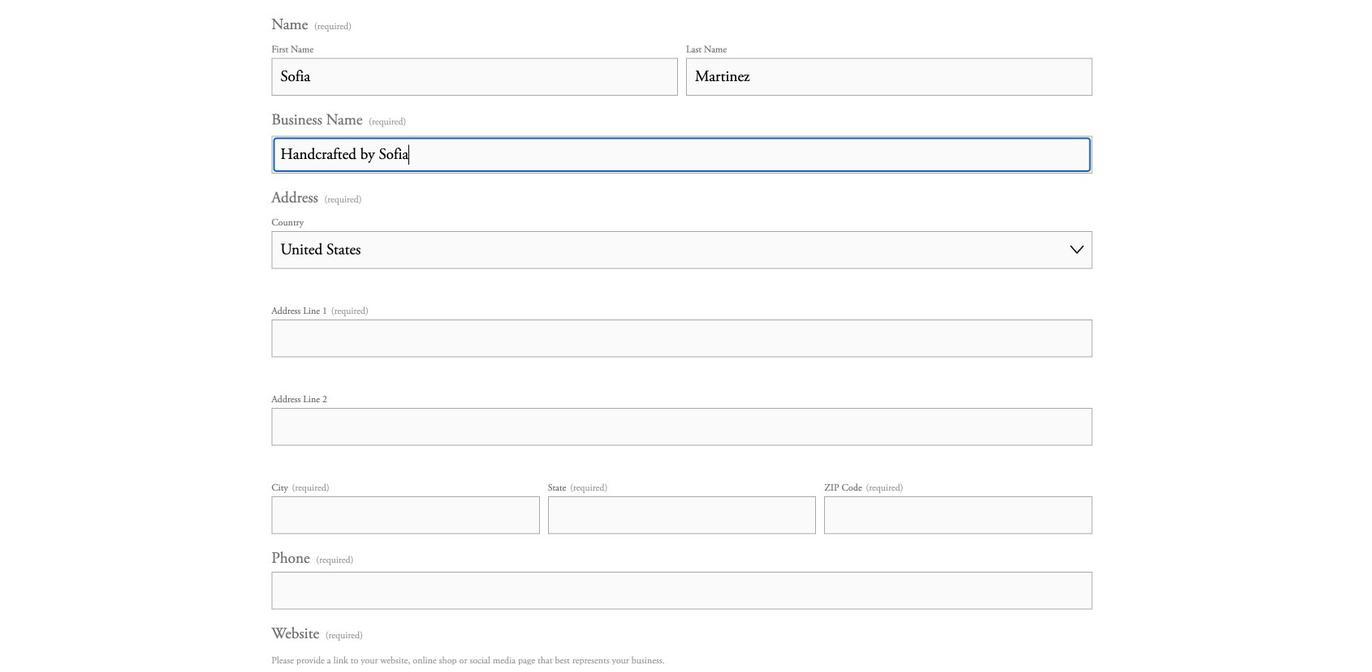 Task type: locate. For each thing, give the bounding box(es) containing it.
Address Line 2 text field
[[272, 408, 1093, 446]]

None text field
[[272, 58, 678, 96], [272, 136, 1093, 174], [272, 572, 1093, 610], [272, 58, 678, 96], [272, 136, 1093, 174], [272, 572, 1093, 610]]

City text field
[[272, 497, 540, 535]]

None text field
[[686, 58, 1093, 96]]

ZIP Code text field
[[825, 497, 1093, 535]]

Address Line 1 text field
[[272, 320, 1093, 358]]



Task type: describe. For each thing, give the bounding box(es) containing it.
State text field
[[548, 497, 816, 535]]



